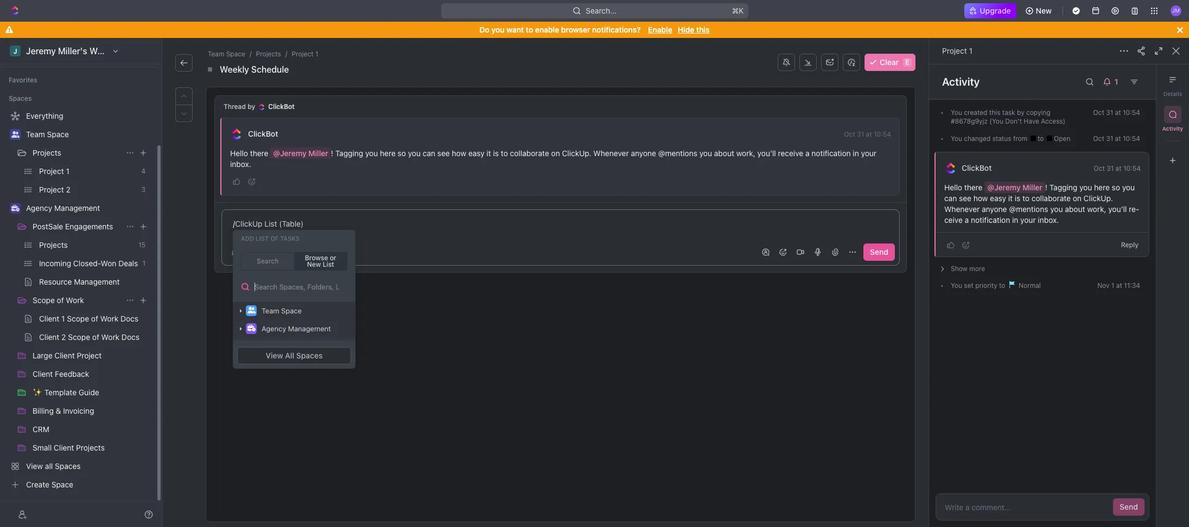 Task type: locate. For each thing, give the bounding box(es) containing it.
can for ceive
[[944, 194, 957, 203]]

1 horizontal spatial projects
[[256, 50, 281, 58]]

0 vertical spatial you'll
[[757, 149, 776, 158]]

1 horizontal spatial this
[[989, 109, 1001, 117]]

it inside ! tagging you here so you can see how easy it is to collaborate on clickup. whenever anyone @mentions you about work, you'll receive a notification in your inbox.
[[487, 149, 491, 158]]

team right user group image
[[26, 130, 45, 139]]

0 vertical spatial a
[[805, 149, 810, 158]]

you for set priority to
[[951, 282, 962, 290]]

2 vertical spatial clickbot
[[962, 163, 992, 173]]

1 horizontal spatial is
[[1015, 194, 1021, 203]]

1 inside '1' button
[[242, 248, 245, 257]]

1 horizontal spatial send button
[[1113, 499, 1145, 516]]

here for ceive
[[1094, 183, 1110, 192]]

there for ceive
[[964, 183, 983, 192]]

0 vertical spatial your
[[861, 149, 877, 158]]

how inside ! tagging you here so you can see how easy it is to collaborate on clickup. whenever anyone @mentions you about work, you'll re ceive a notification in your inbox.
[[974, 194, 988, 203]]

spaces right all
[[296, 351, 323, 360]]

1 horizontal spatial there
[[964, 183, 983, 192]]

so
[[398, 149, 406, 158], [1112, 183, 1120, 192]]

0 vertical spatial whenever
[[593, 149, 629, 158]]

spaces inside view all spaces button
[[296, 351, 323, 360]]

0 vertical spatial notification
[[812, 149, 851, 158]]

in inside ! tagging you here so you can see how easy it is to collaborate on clickup. whenever anyone @mentions you about work, you'll re ceive a notification in your inbox.
[[1012, 215, 1018, 225]]

activity inside task sidebar navigation tab list
[[1162, 125, 1183, 132]]

0 vertical spatial agency
[[26, 204, 52, 213]]

1 vertical spatial team space
[[262, 307, 302, 315]]

1 horizontal spatial a
[[965, 215, 969, 225]]

tagging inside ! tagging you here so you can see how easy it is to collaborate on clickup. whenever anyone @mentions you about work, you'll receive a notification in your inbox.
[[335, 149, 363, 158]]

open
[[1052, 135, 1071, 143]]

collaborate
[[510, 149, 549, 158], [1032, 194, 1071, 203]]

0 horizontal spatial projects
[[33, 148, 61, 157]]

@mentions
[[658, 149, 697, 158], [1009, 205, 1048, 214]]

thread
[[224, 103, 246, 111]]

0 horizontal spatial spaces
[[9, 94, 32, 103]]

whenever inside ! tagging you here so you can see how easy it is to collaborate on clickup. whenever anyone @mentions you about work, you'll re ceive a notification in your inbox.
[[944, 205, 980, 214]]

0 horizontal spatial business time image
[[11, 205, 19, 212]]

/
[[250, 50, 252, 58], [285, 50, 287, 58], [233, 219, 235, 228]]

so inside ! tagging you here so you can see how easy it is to collaborate on clickup. whenever anyone @mentions you about work, you'll re ceive a notification in your inbox.
[[1112, 183, 1120, 192]]

to
[[526, 25, 533, 34], [1038, 135, 1046, 143], [501, 149, 508, 158], [1023, 194, 1030, 203], [999, 282, 1005, 290]]

add
[[241, 235, 254, 242]]

collaborate inside ! tagging you here so you can see how easy it is to collaborate on clickup. whenever anyone @mentions you about work, you'll re ceive a notification in your inbox.
[[1032, 194, 1071, 203]]

want
[[506, 25, 524, 34]]

1 vertical spatial about
[[1065, 205, 1085, 214]]

hello there
[[230, 149, 270, 158], [944, 183, 985, 192]]

you'll
[[757, 149, 776, 158], [1108, 205, 1127, 214]]

agency management up postsale engagements
[[26, 204, 100, 213]]

team right user group icon
[[262, 307, 279, 315]]

you'll left receive
[[757, 149, 776, 158]]

postsale engagements link
[[33, 218, 122, 236]]

don't
[[1005, 117, 1022, 125]]

3 you from the top
[[951, 282, 962, 290]]

on for a
[[551, 149, 560, 158]]

0 horizontal spatial team
[[26, 130, 45, 139]]

1 you from the top
[[951, 109, 962, 117]]

1 horizontal spatial by
[[1017, 109, 1025, 117]]

about for ceive
[[1065, 205, 1085, 214]]

access)
[[1041, 117, 1066, 125]]

agency management up view all spaces
[[262, 325, 331, 333]]

work,
[[736, 149, 755, 158], [1087, 205, 1106, 214]]

0 vertical spatial there
[[250, 149, 268, 158]]

agency up postsale
[[26, 204, 52, 213]]

project
[[942, 46, 967, 55], [292, 50, 313, 58]]

collaborate for ceive
[[1032, 194, 1071, 203]]

management up postsale engagements link
[[54, 204, 100, 213]]

user group image
[[247, 307, 255, 314]]

0 horizontal spatial team space link
[[26, 126, 150, 143]]

this
[[696, 25, 710, 34], [989, 109, 1001, 117]]

0 vertical spatial can
[[423, 149, 435, 158]]

you left set
[[951, 282, 962, 290]]

at for created this task by copying
[[1115, 109, 1121, 117]]

1 horizontal spatial clickup.
[[1084, 194, 1113, 203]]

1 horizontal spatial projects link
[[254, 49, 283, 60]]

1 vertical spatial this
[[989, 109, 1001, 117]]

1 horizontal spatial hello
[[944, 183, 962, 192]]

1 vertical spatial spaces
[[296, 351, 323, 360]]

1 horizontal spatial in
[[1012, 215, 1018, 225]]

tasks
[[280, 235, 300, 242]]

projects link
[[254, 49, 283, 60], [33, 144, 122, 162]]

list
[[256, 235, 269, 242]]

work, left receive
[[736, 149, 755, 158]]

1 vertical spatial send
[[1120, 503, 1138, 512]]

there
[[250, 149, 268, 158], [964, 183, 983, 192]]

1 horizontal spatial send
[[1120, 503, 1138, 512]]

at
[[1115, 109, 1121, 117], [866, 130, 872, 138], [1115, 135, 1121, 143], [1116, 164, 1122, 172], [1116, 282, 1122, 290]]

see
[[437, 149, 450, 158], [959, 194, 971, 203]]

ceive
[[944, 205, 1139, 225]]

you left changed
[[951, 135, 962, 143]]

spaces down favorites button
[[9, 94, 32, 103]]

is inside ! tagging you here so you can see how easy it is to collaborate on clickup. whenever anyone @mentions you about work, you'll re ceive a notification in your inbox.
[[1015, 194, 1021, 203]]

/ up schedule
[[285, 50, 287, 58]]

you for changed status from
[[951, 135, 962, 143]]

clickup. inside ! tagging you here so you can see how easy it is to collaborate on clickup. whenever anyone @mentions you about work, you'll receive a notification in your inbox.
[[562, 149, 591, 158]]

tree inside sidebar 'navigation'
[[4, 107, 152, 494]]

0 horizontal spatial space
[[47, 130, 69, 139]]

about
[[714, 149, 734, 158], [1065, 205, 1085, 214]]

so inside ! tagging you here so you can see how easy it is to collaborate on clickup. whenever anyone @mentions you about work, you'll receive a notification in your inbox.
[[398, 149, 406, 158]]

clickbot down changed
[[962, 163, 992, 173]]

/ up '1' button
[[233, 219, 235, 228]]

can inside ! tagging you here so you can see how easy it is to collaborate on clickup. whenever anyone @mentions you about work, you'll receive a notification in your inbox.
[[423, 149, 435, 158]]

0 vertical spatial send button
[[864, 244, 895, 261]]

work, for ceive
[[1087, 205, 1106, 214]]

0 vertical spatial here
[[380, 149, 396, 158]]

0 vertical spatial space
[[226, 50, 245, 58]]

is for a
[[493, 149, 499, 158]]

you
[[951, 109, 962, 117], [951, 135, 962, 143], [951, 282, 962, 290]]

1 vertical spatial anyone
[[982, 205, 1007, 214]]

whenever for a
[[593, 149, 629, 158]]

team
[[208, 50, 224, 58], [26, 130, 45, 139], [262, 307, 279, 315]]

add list of tasks
[[241, 235, 300, 242]]

here inside ! tagging you here so you can see how easy it is to collaborate on clickup. whenever anyone @mentions you about work, you'll receive a notification in your inbox.
[[380, 149, 396, 158]]

there down clickbot button
[[250, 149, 268, 158]]

1 horizontal spatial team space link
[[206, 49, 247, 60]]

so for a
[[398, 149, 406, 158]]

1 horizontal spatial work,
[[1087, 205, 1106, 214]]

tagging for ceive
[[1050, 183, 1077, 192]]

of
[[270, 235, 279, 242], [57, 296, 64, 305]]

it inside ! tagging you here so you can see how easy it is to collaborate on clickup. whenever anyone @mentions you about work, you'll re ceive a notification in your inbox.
[[1008, 194, 1013, 203]]

there inside task sidebar content section
[[964, 183, 983, 192]]

team space right user group image
[[26, 130, 69, 139]]

0 horizontal spatial a
[[805, 149, 810, 158]]

on inside ! tagging you here so you can see how easy it is to collaborate on clickup. whenever anyone @mentions you about work, you'll receive a notification in your inbox.
[[551, 149, 560, 158]]

0 vertical spatial how
[[452, 149, 466, 158]]

1 horizontal spatial on
[[1073, 194, 1082, 203]]

0 vertical spatial projects link
[[254, 49, 283, 60]]

1 vertical spatial you
[[951, 135, 962, 143]]

weekly
[[220, 65, 249, 74]]

priority
[[975, 282, 997, 290]]

1 vertical spatial inbox.
[[1038, 215, 1059, 225]]

about inside ! tagging you here so you can see how easy it is to collaborate on clickup. whenever anyone @mentions you about work, you'll re ceive a notification in your inbox.
[[1065, 205, 1085, 214]]

0 horizontal spatial clickup.
[[562, 149, 591, 158]]

0 horizontal spatial work,
[[736, 149, 755, 158]]

1 vertical spatial there
[[964, 183, 983, 192]]

is inside ! tagging you here so you can see how easy it is to collaborate on clickup. whenever anyone @mentions you about work, you'll receive a notification in your inbox.
[[493, 149, 499, 158]]

1 horizontal spatial whenever
[[944, 205, 980, 214]]

1 horizontal spatial easy
[[990, 194, 1006, 203]]

activity
[[942, 75, 980, 88], [1162, 125, 1183, 132]]

0 vertical spatial spaces
[[9, 94, 32, 103]]

0 vertical spatial this
[[696, 25, 710, 34]]

@mentions for a
[[658, 149, 697, 158]]

there for a
[[250, 149, 268, 158]]

on
[[551, 149, 560, 158], [1073, 194, 1082, 203]]

you up #8678g9yjz
[[951, 109, 962, 117]]

clickbot inside task sidebar content section
[[962, 163, 992, 173]]

activity inside task sidebar content section
[[942, 75, 980, 88]]

it for ceive
[[1008, 194, 1013, 203]]

0 vertical spatial in
[[853, 149, 859, 158]]

! tagging you here so you can see how easy it is to collaborate on clickup. whenever anyone @mentions you about work, you'll receive a notification in your inbox.
[[230, 149, 879, 169]]

agency management
[[26, 204, 100, 213], [262, 325, 331, 333]]

0 horizontal spatial /
[[233, 219, 235, 228]]

0 vertical spatial about
[[714, 149, 734, 158]]

tagging inside ! tagging you here so you can see how easy it is to collaborate on clickup. whenever anyone @mentions you about work, you'll re ceive a notification in your inbox.
[[1050, 183, 1077, 192]]

clickup. inside ! tagging you here so you can see how easy it is to collaborate on clickup. whenever anyone @mentions you about work, you'll re ceive a notification in your inbox.
[[1084, 194, 1113, 203]]

hello
[[230, 149, 248, 158], [944, 183, 962, 192]]

anyone inside ! tagging you here so you can see how easy it is to collaborate on clickup. whenever anyone @mentions you about work, you'll re ceive a notification in your inbox.
[[982, 205, 1007, 214]]

1 horizontal spatial activity
[[1162, 125, 1183, 132]]

whenever inside ! tagging you here so you can see how easy it is to collaborate on clickup. whenever anyone @mentions you about work, you'll receive a notification in your inbox.
[[593, 149, 629, 158]]

1 vertical spatial a
[[965, 215, 969, 225]]

how for a
[[452, 149, 466, 158]]

agency up view
[[262, 325, 286, 333]]

2 you from the top
[[951, 135, 962, 143]]

on inside ! tagging you here so you can see how easy it is to collaborate on clickup. whenever anyone @mentions you about work, you'll re ceive a notification in your inbox.
[[1073, 194, 1082, 203]]

team up weekly
[[208, 50, 224, 58]]

1 vertical spatial activity
[[1162, 125, 1183, 132]]

1 horizontal spatial it
[[1008, 194, 1013, 203]]

management inside tree
[[54, 204, 100, 213]]

view
[[266, 351, 283, 360]]

nov
[[1098, 282, 1110, 290]]

clickup. for ceive
[[1084, 194, 1113, 203]]

0 horizontal spatial see
[[437, 149, 450, 158]]

hello there inside task sidebar content section
[[944, 183, 985, 192]]

0 vertical spatial of
[[270, 235, 279, 242]]

this up (you
[[989, 109, 1001, 117]]

1 vertical spatial @mentions
[[1009, 205, 1048, 214]]

0 horizontal spatial hello there
[[230, 149, 270, 158]]

1 horizontal spatial tagging
[[1050, 183, 1077, 192]]

team space link
[[206, 49, 247, 60], [26, 126, 150, 143]]

here inside ! tagging you here so you can see how easy it is to collaborate on clickup. whenever anyone @mentions you about work, you'll re ceive a notification in your inbox.
[[1094, 183, 1110, 192]]

you'll inside ! tagging you here so you can see how easy it is to collaborate on clickup. whenever anyone @mentions you about work, you'll re ceive a notification in your inbox.
[[1108, 205, 1127, 214]]

you'll left re
[[1108, 205, 1127, 214]]

collaborate inside ! tagging you here so you can see how easy it is to collaborate on clickup. whenever anyone @mentions you about work, you'll receive a notification in your inbox.
[[510, 149, 549, 158]]

is
[[493, 149, 499, 158], [1015, 194, 1021, 203]]

10:54
[[1123, 109, 1140, 117], [874, 130, 891, 138], [1123, 135, 1140, 143], [1123, 164, 1141, 172]]

1
[[969, 46, 973, 55], [315, 50, 318, 58], [242, 248, 245, 257], [1111, 282, 1114, 290]]

easy inside ! tagging you here so you can see how easy it is to collaborate on clickup. whenever anyone @mentions you about work, you'll receive a notification in your inbox.
[[468, 149, 485, 158]]

work, inside ! tagging you here so you can see how easy it is to collaborate on clickup. whenever anyone @mentions you about work, you'll receive a notification in your inbox.
[[736, 149, 755, 158]]

by right thread
[[248, 103, 255, 111]]

0 vertical spatial inbox.
[[230, 160, 251, 169]]

1 horizontal spatial can
[[944, 194, 957, 203]]

0 vertical spatial is
[[493, 149, 499, 158]]

can
[[423, 149, 435, 158], [944, 194, 957, 203]]

space down search spaces, folders, lists text field
[[281, 307, 302, 315]]

inbox.
[[230, 160, 251, 169], [1038, 215, 1059, 225]]

space up weekly
[[226, 50, 245, 58]]

a inside ! tagging you here so you can see how easy it is to collaborate on clickup. whenever anyone @mentions you about work, you'll receive a notification in your inbox.
[[805, 149, 810, 158]]

by
[[248, 103, 255, 111], [1017, 109, 1025, 117]]

hello for a
[[230, 149, 248, 158]]

projects inside sidebar 'navigation'
[[33, 148, 61, 157]]

thread by
[[224, 103, 255, 111]]

0 horizontal spatial in
[[853, 149, 859, 158]]

0 vertical spatial agency management
[[26, 204, 100, 213]]

spaces
[[9, 94, 32, 103], [296, 351, 323, 360]]

0 vertical spatial hello there
[[230, 149, 270, 158]]

here
[[380, 149, 396, 158], [1094, 183, 1110, 192]]

tagging for a
[[335, 149, 363, 158]]

how
[[452, 149, 466, 158], [974, 194, 988, 203]]

by up don't
[[1017, 109, 1025, 117]]

clickbot down thread by at the top left of the page
[[248, 129, 278, 138]]

work, inside ! tagging you here so you can see how easy it is to collaborate on clickup. whenever anyone @mentions you about work, you'll re ceive a notification in your inbox.
[[1087, 205, 1106, 214]]

0 horizontal spatial how
[[452, 149, 466, 158]]

hello inside task sidebar content section
[[944, 183, 962, 192]]

2 horizontal spatial space
[[281, 307, 302, 315]]

this inside you created this task by copying #8678g9yjz (you don't have access)
[[989, 109, 1001, 117]]

new button
[[1021, 2, 1058, 20]]

1 vertical spatial is
[[1015, 194, 1021, 203]]

0 horizontal spatial about
[[714, 149, 734, 158]]

0 vertical spatial team space
[[26, 130, 69, 139]]

0 vertical spatial you
[[951, 109, 962, 117]]

on for ceive
[[1073, 194, 1082, 203]]

0 horizontal spatial inbox.
[[230, 160, 251, 169]]

can inside ! tagging you here so you can see how easy it is to collaborate on clickup. whenever anyone @mentions you about work, you'll re ceive a notification in your inbox.
[[944, 194, 957, 203]]

tree containing team space
[[4, 107, 152, 494]]

you'll inside ! tagging you here so you can see how easy it is to collaborate on clickup. whenever anyone @mentions you about work, you'll receive a notification in your inbox.
[[757, 149, 776, 158]]

clickup. for a
[[562, 149, 591, 158]]

you'll for ceive
[[1108, 205, 1127, 214]]

1 horizontal spatial space
[[226, 50, 245, 58]]

details
[[1163, 91, 1182, 97]]

to inside ! tagging you here so you can see how easy it is to collaborate on clickup. whenever anyone @mentions you about work, you'll re ceive a notification in your inbox.
[[1023, 194, 1030, 203]]

@mentions inside ! tagging you here so you can see how easy it is to collaborate on clickup. whenever anyone @mentions you about work, you'll re ceive a notification in your inbox.
[[1009, 205, 1048, 214]]

0 vertical spatial projects
[[256, 50, 281, 58]]

hello there down clickbot button
[[230, 149, 270, 158]]

is for ceive
[[1015, 194, 1021, 203]]

space right user group image
[[47, 130, 69, 139]]

space
[[226, 50, 245, 58], [47, 130, 69, 139], [281, 307, 302, 315]]

1 vertical spatial collaborate
[[1032, 194, 1071, 203]]

weekly schedule
[[220, 65, 289, 74]]

0 horizontal spatial so
[[398, 149, 406, 158]]

tree
[[4, 107, 152, 494]]

0 horizontal spatial anyone
[[631, 149, 656, 158]]

1 horizontal spatial agency management
[[262, 325, 331, 333]]

hello there down changed
[[944, 183, 985, 192]]

! inside ! tagging you here so you can see how easy it is to collaborate on clickup. whenever anyone @mentions you about work, you'll receive a notification in your inbox.
[[331, 149, 333, 158]]

project 1 link up 'weekly schedule' link
[[290, 49, 321, 60]]

Search Spaces, Folders, Lists text field
[[233, 276, 356, 298]]

in
[[853, 149, 859, 158], [1012, 215, 1018, 225]]

1 vertical spatial clickbot
[[248, 129, 278, 138]]

1 horizontal spatial your
[[1020, 215, 1036, 225]]

there down changed
[[964, 183, 983, 192]]

hello there for a
[[230, 149, 270, 158]]

clickup.
[[562, 149, 591, 158], [1084, 194, 1113, 203]]

of left work
[[57, 296, 64, 305]]

activity down details
[[1162, 125, 1183, 132]]

tagging
[[335, 149, 363, 158], [1050, 183, 1077, 192]]

/ up 'weekly schedule' link
[[250, 50, 252, 58]]

1 vertical spatial easy
[[990, 194, 1006, 203]]

about inside ! tagging you here so you can see how easy it is to collaborate on clickup. whenever anyone @mentions you about work, you'll receive a notification in your inbox.
[[714, 149, 734, 158]]

enable
[[648, 25, 672, 34]]

all
[[285, 351, 294, 360]]

activity down project 1
[[942, 75, 980, 88]]

do you want to enable browser notifications? enable hide this
[[480, 25, 710, 34]]

0 vertical spatial so
[[398, 149, 406, 158]]

whenever
[[593, 149, 629, 158], [944, 205, 980, 214]]

whenever for ceive
[[944, 205, 980, 214]]

anyone inside ! tagging you here so you can see how easy it is to collaborate on clickup. whenever anyone @mentions you about work, you'll receive a notification in your inbox.
[[631, 149, 656, 158]]

business time image
[[11, 205, 19, 212], [247, 325, 255, 332]]

see inside ! tagging you here so you can see how easy it is to collaborate on clickup. whenever anyone @mentions you about work, you'll receive a notification in your inbox.
[[437, 149, 450, 158]]

0 horizontal spatial activity
[[942, 75, 980, 88]]

anyone
[[631, 149, 656, 158], [982, 205, 1007, 214]]

1 horizontal spatial of
[[270, 235, 279, 242]]

can for a
[[423, 149, 435, 158]]

@mentions inside ! tagging you here so you can see how easy it is to collaborate on clickup. whenever anyone @mentions you about work, you'll receive a notification in your inbox.
[[658, 149, 697, 158]]

1 horizontal spatial how
[[974, 194, 988, 203]]

! inside ! tagging you here so you can see how easy it is to collaborate on clickup. whenever anyone @mentions you about work, you'll re ceive a notification in your inbox.
[[1045, 183, 1048, 192]]

it
[[487, 149, 491, 158], [1008, 194, 1013, 203]]

view all spaces
[[266, 351, 323, 360]]

this right hide
[[696, 25, 710, 34]]

0 horizontal spatial send
[[870, 248, 888, 257]]

clickbot
[[268, 103, 295, 111], [248, 129, 278, 138], [962, 163, 992, 173]]

0 vertical spatial activity
[[942, 75, 980, 88]]

how inside ! tagging you here so you can see how easy it is to collaborate on clickup. whenever anyone @mentions you about work, you'll receive a notification in your inbox.
[[452, 149, 466, 158]]

clickbot up clickbot button
[[268, 103, 295, 111]]

1 horizontal spatial so
[[1112, 183, 1120, 192]]

send button
[[864, 244, 895, 261], [1113, 499, 1145, 516]]

⌘k
[[732, 6, 744, 15]]

work, left re
[[1087, 205, 1106, 214]]

team space down search spaces, folders, lists text field
[[262, 307, 302, 315]]

management up view all spaces
[[288, 325, 331, 333]]

projects
[[256, 50, 281, 58], [33, 148, 61, 157]]

31
[[1106, 109, 1113, 117], [857, 130, 864, 138], [1106, 135, 1113, 143], [1107, 164, 1114, 172]]

your inside ! tagging you here so you can see how easy it is to collaborate on clickup. whenever anyone @mentions you about work, you'll re ceive a notification in your inbox.
[[1020, 215, 1036, 225]]

!
[[331, 149, 333, 158], [1045, 183, 1048, 192]]

easy inside ! tagging you here so you can see how easy it is to collaborate on clickup. whenever anyone @mentions you about work, you'll re ceive a notification in your inbox.
[[990, 194, 1006, 203]]

1 horizontal spatial you'll
[[1108, 205, 1127, 214]]

a
[[805, 149, 810, 158], [965, 215, 969, 225]]

1 vertical spatial hello
[[944, 183, 962, 192]]

of right list
[[270, 235, 279, 242]]

oct
[[1093, 109, 1104, 117], [844, 130, 855, 138], [1093, 135, 1104, 143], [1094, 164, 1105, 172]]

project 1 link down upgrade link
[[942, 46, 973, 55]]

changed
[[964, 135, 991, 143]]

see inside ! tagging you here so you can see how easy it is to collaborate on clickup. whenever anyone @mentions you about work, you'll re ceive a notification in your inbox.
[[959, 194, 971, 203]]

0 vertical spatial @mentions
[[658, 149, 697, 158]]

easy
[[468, 149, 485, 158], [990, 194, 1006, 203]]

normal
[[1017, 282, 1041, 290]]

0 vertical spatial on
[[551, 149, 560, 158]]



Task type: vqa. For each thing, say whether or not it's contained in the screenshot.
about inside ! TAGGING YOU HERE SO YOU CAN SEE HOW EASY IT IS TO COLLABORATE ON CLICKUP. WHENEVER ANYONE @MENTIONS YOU ABOUT WORK, YOU'LL RECEIVE A NOTIFICATION IN YOUR INBOX.
yes



Task type: describe. For each thing, give the bounding box(es) containing it.
upgrade link
[[965, 3, 1016, 18]]

@mentions for ceive
[[1009, 205, 1048, 214]]

scope of work
[[33, 296, 84, 305]]

1 horizontal spatial business time image
[[247, 325, 255, 332]]

reply
[[1121, 241, 1139, 249]]

weekly schedule link
[[218, 63, 291, 76]]

here for a
[[380, 149, 396, 158]]

space inside sidebar 'navigation'
[[47, 130, 69, 139]]

clickbot button
[[247, 129, 279, 139]]

0 horizontal spatial send button
[[864, 244, 895, 261]]

1 inside task sidebar content section
[[1111, 282, 1114, 290]]

have
[[1024, 117, 1039, 125]]

of inside sidebar 'navigation'
[[57, 296, 64, 305]]

sidebar navigation
[[0, 38, 162, 528]]

favorites
[[9, 76, 37, 84]]

schedule
[[251, 65, 289, 74]]

task
[[1002, 109, 1015, 117]]

at for set priority to
[[1116, 282, 1122, 290]]

1 vertical spatial projects link
[[33, 144, 122, 162]]

agency management link
[[26, 200, 150, 217]]

notification inside ! tagging you here so you can see how easy it is to collaborate on clickup. whenever anyone @mentions you about work, you'll receive a notification in your inbox.
[[812, 149, 851, 158]]

1 horizontal spatial team space
[[262, 307, 302, 315]]

new
[[1036, 6, 1052, 15]]

a inside ! tagging you here so you can see how easy it is to collaborate on clickup. whenever anyone @mentions you about work, you'll re ceive a notification in your inbox.
[[965, 215, 969, 225]]

your inside ! tagging you here so you can see how easy it is to collaborate on clickup. whenever anyone @mentions you about work, you'll receive a notification in your inbox.
[[861, 149, 877, 158]]

see for ceive
[[959, 194, 971, 203]]

changed status from
[[962, 135, 1029, 143]]

1 button
[[226, 244, 252, 261]]

anyone for ceive
[[982, 205, 1007, 214]]

send button inside task sidebar content section
[[1113, 499, 1145, 516]]

work, for a
[[736, 149, 755, 158]]

receive
[[778, 149, 803, 158]]

0 horizontal spatial by
[[248, 103, 255, 111]]

see for a
[[437, 149, 450, 158]]

spaces inside sidebar 'navigation'
[[9, 94, 32, 103]]

nov 1 at 11:34
[[1098, 282, 1140, 290]]

clear
[[880, 58, 899, 67]]

at for changed status from
[[1115, 135, 1121, 143]]

2 horizontal spatial team
[[262, 307, 279, 315]]

1 vertical spatial management
[[288, 325, 331, 333]]

send inside task sidebar content section
[[1120, 503, 1138, 512]]

1 horizontal spatial /
[[250, 50, 252, 58]]

created
[[964, 109, 988, 117]]

0 vertical spatial team space link
[[206, 49, 247, 60]]

collaborate for a
[[510, 149, 549, 158]]

so for ceive
[[1112, 183, 1120, 192]]

2 horizontal spatial /
[[285, 50, 287, 58]]

0 horizontal spatial project 1 link
[[290, 49, 321, 60]]

1 horizontal spatial project
[[942, 46, 967, 55]]

enable
[[535, 25, 559, 34]]

work
[[66, 296, 84, 305]]

team space / projects / project 1
[[208, 50, 318, 58]]

notification inside ! tagging you here so you can see how easy it is to collaborate on clickup. whenever anyone @mentions you about work, you'll re ceive a notification in your inbox.
[[971, 215, 1010, 225]]

! tagging you here so you can see how easy it is to collaborate on clickup. whenever anyone @mentions you about work, you'll re ceive a notification in your inbox.
[[944, 183, 1139, 225]]

how for ceive
[[974, 194, 988, 203]]

clickbot inside button
[[248, 129, 278, 138]]

! for ceive
[[1045, 183, 1048, 192]]

2 vertical spatial space
[[281, 307, 302, 315]]

1 horizontal spatial project 1 link
[[942, 46, 973, 55]]

reply button
[[1117, 239, 1143, 252]]

0 horizontal spatial this
[[696, 25, 710, 34]]

easy for a
[[468, 149, 485, 158]]

1 horizontal spatial team
[[208, 50, 224, 58]]

(table)
[[279, 219, 304, 228]]

copying
[[1026, 109, 1051, 117]]

scope
[[33, 296, 55, 305]]

to inside ! tagging you here so you can see how easy it is to collaborate on clickup. whenever anyone @mentions you about work, you'll receive a notification in your inbox.
[[501, 149, 508, 158]]

you created this task by copying #8678g9yjz (you don't have access)
[[951, 109, 1066, 125]]

! for a
[[331, 149, 333, 158]]

you inside you created this task by copying #8678g9yjz (you don't have access)
[[951, 109, 962, 117]]

re
[[1129, 205, 1139, 214]]

#8678g9yjz
[[951, 117, 988, 125]]

/ clickup list (table)
[[233, 219, 304, 228]]

team space inside tree
[[26, 130, 69, 139]]

11:34
[[1124, 282, 1140, 290]]

user group image
[[11, 131, 19, 138]]

1 vertical spatial agency
[[262, 325, 286, 333]]

favorites button
[[4, 74, 42, 87]]

inbox. inside ! tagging you here so you can see how easy it is to collaborate on clickup. whenever anyone @mentions you about work, you'll receive a notification in your inbox.
[[230, 160, 251, 169]]

inbox. inside ! tagging you here so you can see how easy it is to collaborate on clickup. whenever anyone @mentions you about work, you'll re ceive a notification in your inbox.
[[1038, 215, 1059, 225]]

set priority to
[[962, 282, 1007, 290]]

browser
[[561, 25, 590, 34]]

search
[[257, 257, 279, 265]]

scope of work link
[[33, 292, 122, 309]]

from
[[1013, 135, 1028, 143]]

task sidebar navigation tab list
[[1161, 71, 1185, 169]]

team space link inside tree
[[26, 126, 150, 143]]

status
[[993, 135, 1011, 143]]

anyone for a
[[631, 149, 656, 158]]

postsale engagements
[[33, 222, 113, 231]]

about for a
[[714, 149, 734, 158]]

engagements
[[65, 222, 113, 231]]

e
[[906, 58, 909, 66]]

upgrade
[[980, 6, 1011, 15]]

set
[[964, 282, 974, 290]]

it for a
[[487, 149, 491, 158]]

notifications?
[[592, 25, 641, 34]]

0 vertical spatial send
[[870, 248, 888, 257]]

clickup
[[235, 219, 262, 228]]

0 horizontal spatial project
[[292, 50, 313, 58]]

project 1
[[942, 46, 973, 55]]

in inside ! tagging you here so you can see how easy it is to collaborate on clickup. whenever anyone @mentions you about work, you'll receive a notification in your inbox.
[[853, 149, 859, 158]]

0 vertical spatial clickbot
[[268, 103, 295, 111]]

search...
[[586, 6, 617, 15]]

view all spaces button
[[237, 347, 351, 365]]

task sidebar content section
[[929, 65, 1156, 528]]

by inside you created this task by copying #8678g9yjz (you don't have access)
[[1017, 109, 1025, 117]]

agency management inside sidebar 'navigation'
[[26, 204, 100, 213]]

hello there for ceive
[[944, 183, 985, 192]]

do
[[480, 25, 490, 34]]

agency inside tree
[[26, 204, 52, 213]]

you'll for a
[[757, 149, 776, 158]]

team inside tree
[[26, 130, 45, 139]]

hide
[[678, 25, 694, 34]]

(you
[[990, 117, 1003, 125]]

list
[[264, 219, 277, 228]]

hello for ceive
[[944, 183, 962, 192]]

easy for ceive
[[990, 194, 1006, 203]]

postsale
[[33, 222, 63, 231]]

business time image inside sidebar 'navigation'
[[11, 205, 19, 212]]



